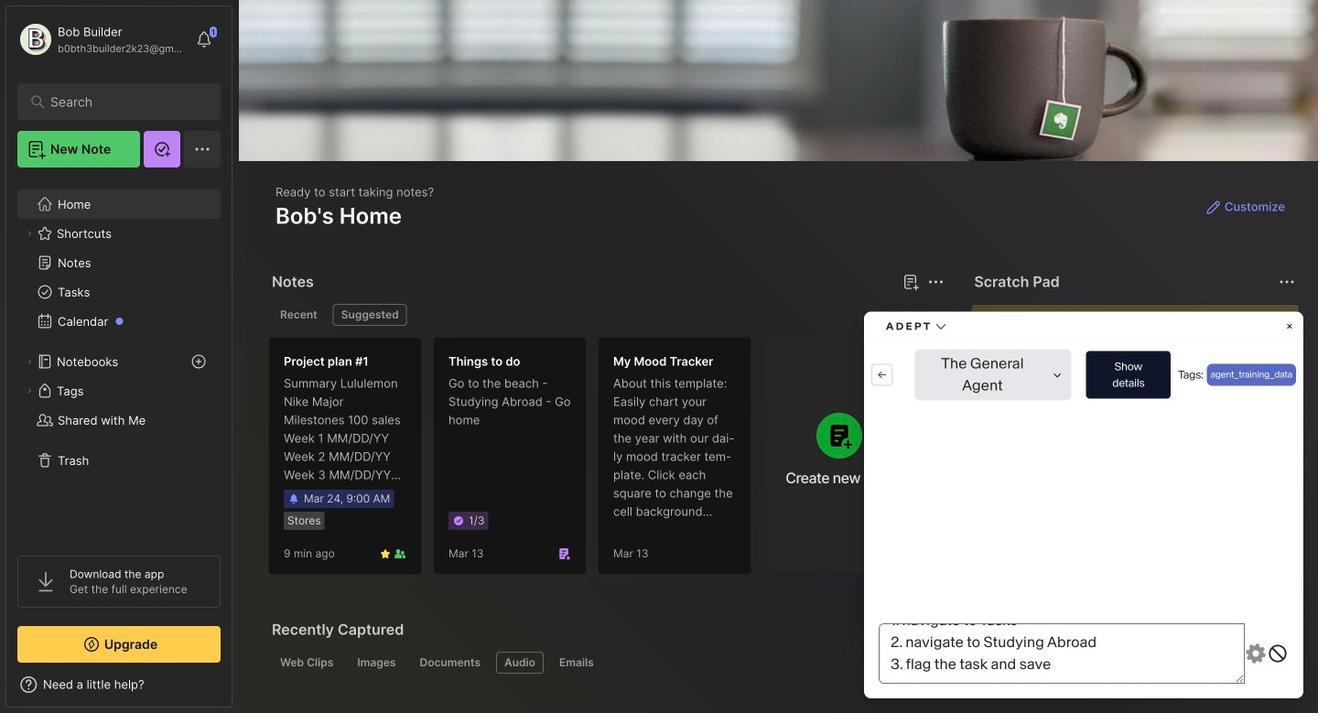 Task type: describe. For each thing, give the bounding box(es) containing it.
expand notebooks image
[[24, 356, 35, 367]]

click to collapse image
[[231, 679, 245, 701]]

Account field
[[17, 21, 187, 58]]

Start writing… text field
[[986, 305, 1298, 559]]

main element
[[0, 0, 238, 713]]

1 tab list from the top
[[272, 304, 941, 326]]

none search field inside main element
[[50, 91, 196, 113]]

Search text field
[[50, 93, 196, 111]]

tree inside main element
[[6, 179, 232, 539]]



Task type: locate. For each thing, give the bounding box(es) containing it.
1 more actions field from the left
[[923, 269, 949, 295]]

0 horizontal spatial more actions image
[[925, 271, 947, 293]]

1 more actions image from the left
[[925, 271, 947, 293]]

expand tags image
[[24, 385, 35, 396]]

1 vertical spatial tab list
[[272, 652, 1293, 674]]

0 vertical spatial tab list
[[272, 304, 941, 326]]

more actions image
[[925, 271, 947, 293], [1276, 271, 1298, 293]]

WHAT'S NEW field
[[6, 670, 232, 699]]

0 horizontal spatial more actions field
[[923, 269, 949, 295]]

1 horizontal spatial more actions image
[[1276, 271, 1298, 293]]

2 more actions image from the left
[[1276, 271, 1298, 293]]

1 horizontal spatial more actions field
[[1274, 269, 1300, 295]]

2 tab list from the top
[[272, 652, 1293, 674]]

row group
[[268, 337, 927, 586]]

tab
[[272, 304, 326, 326], [333, 304, 407, 326], [272, 652, 342, 674], [349, 652, 404, 674], [411, 652, 489, 674], [496, 652, 544, 674], [551, 652, 602, 674]]

2 more actions field from the left
[[1274, 269, 1300, 295]]

None search field
[[50, 91, 196, 113]]

tab list
[[272, 304, 941, 326], [272, 652, 1293, 674]]

More actions field
[[923, 269, 949, 295], [1274, 269, 1300, 295]]

tree
[[6, 179, 232, 539]]



Task type: vqa. For each thing, say whether or not it's contained in the screenshot.
.gif,
no



